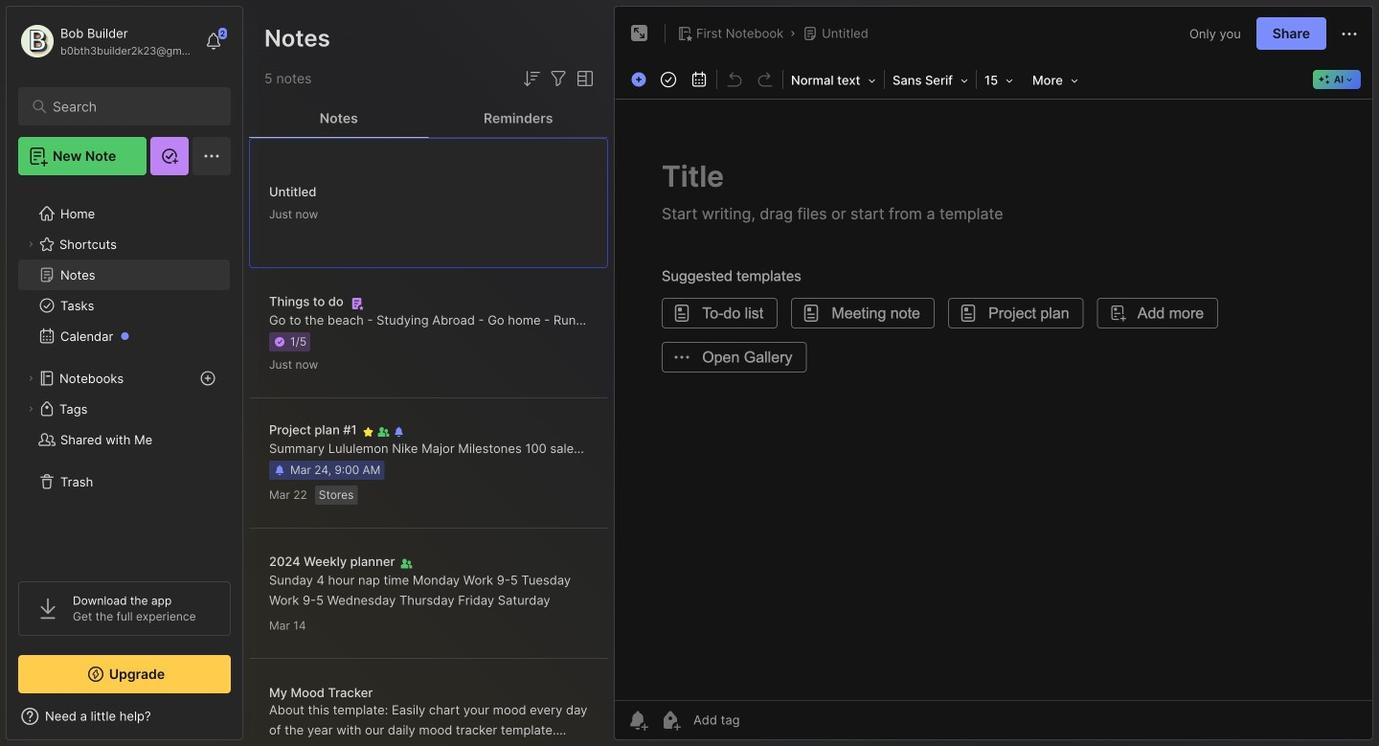 Task type: locate. For each thing, give the bounding box(es) containing it.
View options field
[[570, 67, 597, 90]]

none search field inside main element
[[53, 95, 205, 118]]

tab list
[[249, 100, 608, 138]]

None search field
[[53, 95, 205, 118]]

More field
[[1027, 67, 1084, 94]]

expand notebooks image
[[25, 373, 36, 384]]

more actions image
[[1338, 23, 1361, 46]]

Insert field
[[626, 67, 653, 92]]

main element
[[0, 0, 249, 746]]

click to collapse image
[[242, 711, 256, 734]]

Account field
[[18, 22, 195, 60]]

expand tags image
[[25, 403, 36, 415]]

Add tag field
[[691, 712, 835, 728]]

tree
[[7, 187, 242, 564]]

More actions field
[[1338, 21, 1361, 46]]

Add filters field
[[547, 67, 570, 90]]

add a reminder image
[[626, 709, 649, 732]]

Note Editor text field
[[615, 99, 1372, 700]]

expand note image
[[628, 22, 651, 45]]

WHAT'S NEW field
[[7, 701, 242, 732]]

calendar event image
[[686, 66, 713, 93]]

task image
[[655, 66, 682, 93]]



Task type: describe. For each thing, give the bounding box(es) containing it.
add filters image
[[547, 67, 570, 90]]

note window element
[[614, 6, 1373, 745]]

Sort options field
[[520, 67, 543, 90]]

Font family field
[[887, 67, 974, 94]]

tree inside main element
[[7, 187, 242, 564]]

Search text field
[[53, 98, 205, 116]]

add tag image
[[659, 709, 682, 732]]

Heading level field
[[785, 67, 882, 94]]

Font size field
[[979, 67, 1027, 94]]



Task type: vqa. For each thing, say whether or not it's contained in the screenshot.
the More image
no



